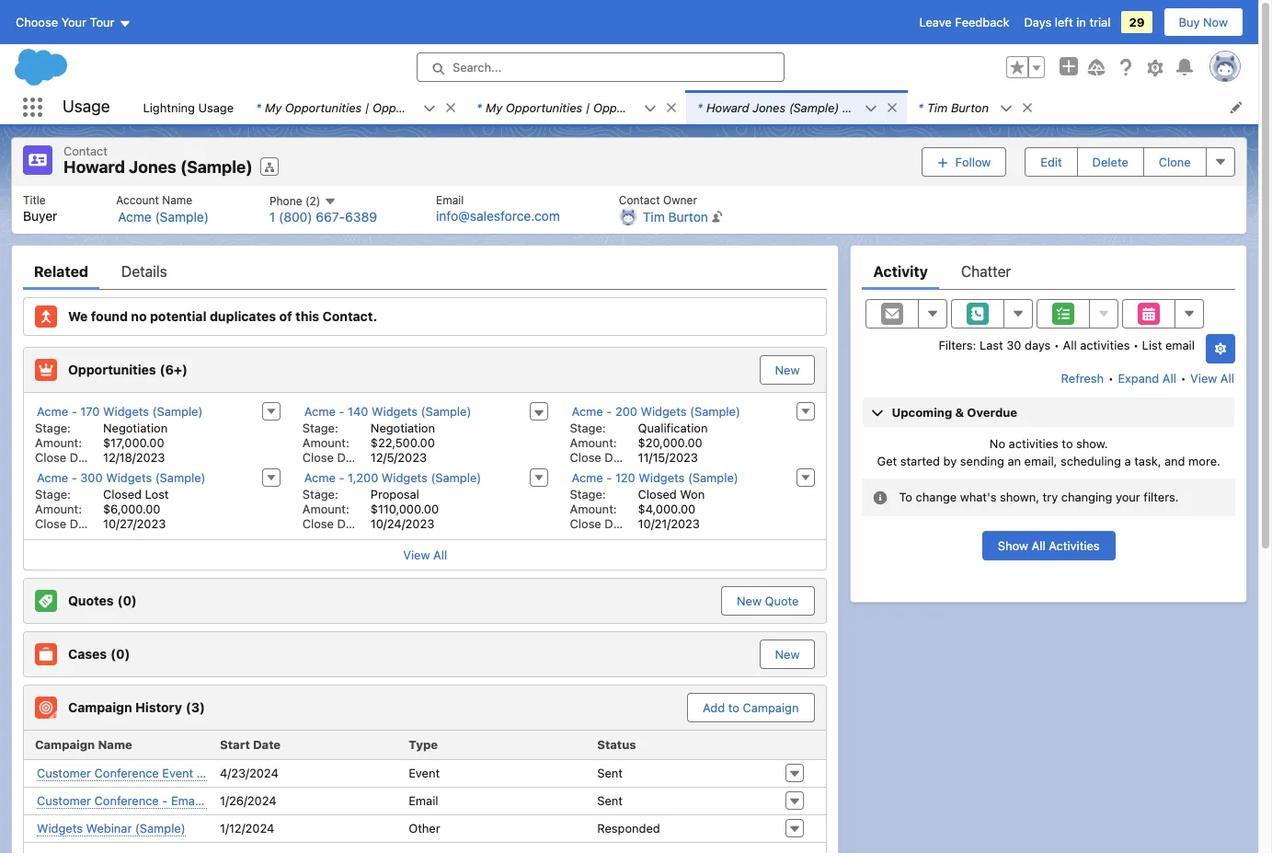 Task type: locate. For each thing, give the bounding box(es) containing it.
date: up 300
[[70, 450, 99, 464]]

0 horizontal spatial |
[[365, 100, 369, 115]]

negotiation amount: down 140
[[303, 420, 435, 450]]

4 list item from the left
[[907, 90, 1043, 124]]

event down type
[[409, 766, 440, 780]]

contact up tim burton
[[619, 193, 660, 207]]

other
[[409, 821, 440, 836]]

acme down account
[[118, 208, 152, 224]]

days
[[1025, 337, 1051, 352]]

1 vertical spatial list
[[12, 185, 1247, 233]]

buyer
[[23, 208, 57, 223]]

2 conference from the top
[[94, 793, 159, 807]]

date: inside the $17,000.00 close date: 12/18/2023
[[70, 450, 99, 464]]

my
[[265, 100, 282, 115], [486, 100, 503, 115]]

widgets up proposal
[[382, 470, 428, 484]]

0 horizontal spatial jones
[[129, 157, 176, 177]]

0 horizontal spatial tab list
[[23, 253, 828, 289]]

1 vertical spatial view all link
[[24, 539, 827, 569]]

* for text default icon underneath search... button
[[477, 100, 482, 115]]

- left 170
[[71, 404, 77, 418]]

* howard jones (sample) | contact
[[698, 100, 895, 115]]

tab list
[[23, 253, 828, 289], [863, 253, 1236, 289]]

closed inside closed won amount:
[[638, 486, 677, 501]]

widgets for 170
[[103, 404, 149, 418]]

lightning
[[143, 100, 195, 115]]

view inside related tab panel
[[403, 547, 430, 562]]

0 horizontal spatial view
[[403, 547, 430, 562]]

activities up email,
[[1009, 436, 1059, 450]]

quotes (0)
[[68, 592, 137, 608]]

0 vertical spatial (0)
[[117, 592, 137, 608]]

2 sent from the top
[[598, 793, 623, 808]]

start date
[[220, 737, 281, 752]]

campaign down campaign history (3)
[[35, 737, 95, 752]]

history
[[135, 699, 182, 715]]

1 horizontal spatial my
[[486, 100, 503, 115]]

close up closed won amount:
[[570, 450, 602, 464]]

0 horizontal spatial negotiation
[[103, 420, 168, 435]]

new button for opportunities (6+)
[[760, 355, 816, 384]]

tab list up days at right top
[[863, 253, 1236, 289]]

group
[[1007, 56, 1045, 78]]

my right lightning usage link
[[265, 100, 282, 115]]

0 vertical spatial customer
[[37, 765, 91, 780]]

*
[[256, 100, 261, 115], [477, 100, 482, 115], [698, 100, 703, 115], [918, 100, 924, 115]]

list containing lightning usage
[[132, 90, 1259, 124]]

date: for 12/5/2023
[[337, 450, 367, 464]]

owner
[[664, 193, 698, 207]]

0 vertical spatial new
[[775, 362, 800, 377]]

| for text default icon below search...
[[365, 100, 369, 115]]

amount: down 1,200
[[303, 501, 349, 516]]

1 vertical spatial sent
[[598, 793, 623, 808]]

name up customer conference event (sample)
[[98, 737, 132, 752]]

- left 1,200
[[339, 470, 345, 484]]

all
[[1063, 337, 1077, 352], [1163, 370, 1177, 385], [1221, 370, 1235, 385], [1032, 538, 1046, 553], [433, 547, 447, 562]]

closed for closed lost
[[103, 486, 142, 501]]

amount: for $20,000.00 close date: 11/15/2023
[[570, 435, 617, 450]]

stage: down $22,500.00 close date: 12/5/2023
[[303, 486, 338, 501]]

negotiation amount: for $17,000.00
[[35, 420, 168, 450]]

no
[[990, 436, 1006, 450]]

closed won amount:
[[570, 486, 705, 516]]

(6+)
[[160, 361, 188, 377]]

activities
[[1081, 337, 1130, 352], [1009, 436, 1059, 450]]

1 vertical spatial view
[[403, 547, 430, 562]]

overdue
[[967, 404, 1018, 419]]

closed down acme - 300 widgets (sample) link
[[103, 486, 142, 501]]

1 negotiation amount: from the left
[[35, 420, 168, 450]]

email up "info@salesforce.com" link
[[436, 193, 464, 207]]

burton
[[951, 100, 989, 115], [669, 208, 708, 224]]

to right add
[[729, 700, 740, 715]]

campaign name element
[[24, 730, 213, 760]]

close left $6,000.00
[[35, 516, 66, 530]]

close for $20,000.00 close date: 11/15/2023
[[570, 450, 602, 464]]

0 horizontal spatial howard
[[63, 157, 125, 177]]

$6,000.00 close date: 10/27/2023
[[35, 501, 166, 530]]

1 vertical spatial new
[[737, 593, 762, 608]]

widgets up qualification
[[641, 404, 687, 418]]

all right "expand" on the top
[[1163, 370, 1177, 385]]

4/23/2024
[[220, 766, 279, 780]]

view all link down email
[[1190, 363, 1236, 392]]

leave
[[920, 15, 952, 29]]

email inside email info@salesforce.com
[[436, 193, 464, 207]]

1 list item from the left
[[245, 90, 466, 124]]

acme left 120
[[572, 470, 603, 484]]

0 vertical spatial jones
[[753, 100, 786, 115]]

widgets down 11/15/2023
[[639, 470, 685, 484]]

tim up follow button
[[928, 100, 948, 115]]

0 vertical spatial sent
[[598, 766, 623, 780]]

event
[[162, 765, 193, 780], [409, 766, 440, 780]]

upcoming & overdue button
[[864, 397, 1235, 427]]

1 vertical spatial contact
[[63, 144, 108, 158]]

acme - 300 widgets (sample) link
[[37, 470, 206, 485]]

1 horizontal spatial tim
[[928, 100, 948, 115]]

2 negotiation amount: from the left
[[303, 420, 435, 450]]

opportunities
[[285, 100, 362, 115], [373, 100, 449, 115], [506, 100, 583, 115], [594, 100, 670, 115], [68, 361, 156, 377]]

closed inside "closed lost amount:"
[[103, 486, 142, 501]]

customer up the webinar
[[37, 793, 91, 807]]

date: inside $110,000.00 close date: 10/24/2023
[[337, 516, 367, 530]]

amount: inside qualification amount:
[[570, 435, 617, 450]]

filters: last 30 days • all activities • list email
[[939, 337, 1195, 352]]

all right show at the bottom right of page
[[1032, 538, 1046, 553]]

1 customer from the top
[[37, 765, 91, 780]]

usage right lightning
[[198, 100, 234, 115]]

activities inside no activities to show. get started by sending an email, scheduling a task, and more.
[[1009, 436, 1059, 450]]

0 horizontal spatial my
[[265, 100, 282, 115]]

- left 120
[[607, 470, 612, 484]]

your
[[61, 15, 87, 29]]

text default image
[[1021, 101, 1034, 114], [423, 102, 436, 115], [644, 102, 657, 115], [865, 102, 878, 115], [1000, 102, 1013, 115], [324, 195, 337, 208]]

changing
[[1062, 490, 1113, 505]]

tim down contact owner
[[643, 208, 665, 224]]

close for $110,000.00 close date: 10/24/2023
[[303, 516, 334, 530]]

widgets for 1,200
[[382, 470, 428, 484]]

widgets left the webinar
[[37, 820, 83, 835]]

found
[[91, 308, 128, 324]]

delete
[[1093, 154, 1129, 169]]

amount: down 140
[[303, 435, 349, 450]]

clone
[[1159, 154, 1191, 169]]

(sample) inside account name acme (sample)
[[155, 208, 209, 224]]

1 new button from the top
[[760, 355, 816, 384]]

email inside customer conference - email invite (sample) link
[[171, 793, 201, 807]]

• down email
[[1181, 370, 1187, 385]]

(0) right the quotes
[[117, 592, 137, 608]]

usage left lightning
[[63, 97, 110, 116]]

feedback
[[955, 15, 1010, 29]]

1 (800) 667-6389
[[270, 209, 377, 225]]

widgets down 12/18/2023
[[106, 470, 152, 484]]

more.
[[1189, 454, 1221, 468]]

2 new button from the top
[[760, 639, 816, 669]]

- down customer conference event (sample) link
[[162, 793, 168, 807]]

2 vertical spatial contact
[[619, 193, 660, 207]]

negotiation down acme - 170 widgets (sample) link in the top left of the page
[[103, 420, 168, 435]]

0 horizontal spatial name
[[98, 737, 132, 752]]

1 * my opportunities | opportunities from the left
[[256, 100, 449, 115]]

acme - 170 widgets (sample)
[[37, 404, 203, 418]]

1 tab list from the left
[[23, 253, 828, 289]]

close
[[35, 450, 66, 464], [303, 450, 334, 464], [570, 450, 602, 464], [35, 516, 66, 530], [303, 516, 334, 530], [570, 516, 602, 530]]

close for $17,000.00 close date: 12/18/2023
[[35, 450, 66, 464]]

burton down owner
[[669, 208, 708, 224]]

date: inside $6,000.00 close date: 10/27/2023
[[70, 516, 99, 530]]

1 vertical spatial conference
[[94, 793, 159, 807]]

amount: for $22,500.00 close date: 12/5/2023
[[303, 435, 349, 450]]

name inside account name acme (sample)
[[162, 193, 192, 207]]

0 horizontal spatial to
[[729, 700, 740, 715]]

customer
[[37, 765, 91, 780], [37, 793, 91, 807]]

0 vertical spatial list
[[132, 90, 1259, 124]]

date: inside the $4,000.00 close date: 10/21/2023
[[605, 516, 634, 530]]

1 horizontal spatial negotiation amount:
[[303, 420, 435, 450]]

acme for acme - 1,200 widgets (sample)
[[304, 470, 336, 484]]

2 * my opportunities | opportunities from the left
[[477, 100, 670, 115]]

view down email
[[1191, 370, 1218, 385]]

jones
[[753, 100, 786, 115], [129, 157, 176, 177]]

- left 200
[[607, 404, 612, 418]]

amount: down 120
[[570, 501, 617, 516]]

text default image left to
[[874, 491, 888, 505]]

stage: for acme - 120 widgets (sample)
[[570, 486, 606, 501]]

2 customer from the top
[[37, 793, 91, 807]]

0 horizontal spatial negotiation amount:
[[35, 420, 168, 450]]

1 vertical spatial new button
[[760, 639, 816, 669]]

$17,000.00 close date: 12/18/2023
[[35, 435, 165, 464]]

1 horizontal spatial tab list
[[863, 253, 1236, 289]]

amount: inside proposal amount:
[[303, 501, 349, 516]]

date: up 1,200
[[337, 450, 367, 464]]

2 negotiation from the left
[[371, 420, 435, 435]]

list containing buyer
[[12, 185, 1247, 233]]

close inside $110,000.00 close date: 10/24/2023
[[303, 516, 334, 530]]

customer conference event (sample) link
[[37, 765, 247, 781]]

campaign up 'action' element on the right bottom of page
[[743, 700, 799, 715]]

closed
[[103, 486, 142, 501], [638, 486, 677, 501]]

0 vertical spatial activities
[[1081, 337, 1130, 352]]

2 * from the left
[[477, 100, 482, 115]]

29
[[1129, 15, 1145, 29]]

2 tab list from the left
[[863, 253, 1236, 289]]

close inside $6,000.00 close date: 10/27/2023
[[35, 516, 66, 530]]

my down search...
[[486, 100, 503, 115]]

acme - 170 widgets (sample) link
[[37, 404, 203, 419]]

1 horizontal spatial event
[[409, 766, 440, 780]]

widgets up the $17,000.00
[[103, 404, 149, 418]]

1 negotiation from the left
[[103, 420, 168, 435]]

amount: down 300
[[35, 501, 82, 516]]

1 conference from the top
[[94, 765, 159, 780]]

conference down customer conference event (sample) link
[[94, 793, 159, 807]]

3 * from the left
[[698, 100, 703, 115]]

1 vertical spatial howard
[[63, 157, 125, 177]]

name for account name acme (sample)
[[162, 193, 192, 207]]

action element
[[779, 730, 827, 760]]

tab list containing related
[[23, 253, 828, 289]]

date: inside $20,000.00 close date: 11/15/2023
[[605, 450, 634, 464]]

1 horizontal spatial * my opportunities | opportunities
[[477, 100, 670, 115]]

2 horizontal spatial |
[[843, 100, 847, 115]]

- for 170
[[71, 404, 77, 418]]

choose your tour button
[[15, 7, 132, 37]]

name up acme (sample) 'link'
[[162, 193, 192, 207]]

* my opportunities | opportunities for text default icon below search...
[[256, 100, 449, 115]]

1 horizontal spatial jones
[[753, 100, 786, 115]]

1 my from the left
[[265, 100, 282, 115]]

3 | from the left
[[843, 100, 847, 115]]

0 vertical spatial howard
[[707, 100, 750, 115]]

cases image
[[35, 643, 57, 665]]

new button for cases (0)
[[760, 639, 816, 669]]

event up customer conference - email invite (sample) in the bottom left of the page
[[162, 765, 193, 780]]

* my opportunities | opportunities
[[256, 100, 449, 115], [477, 100, 670, 115]]

1 vertical spatial tim
[[643, 208, 665, 224]]

negotiation amount: down 170
[[35, 420, 168, 450]]

view all link down 10/24/2023
[[24, 539, 827, 569]]

(0) right cases
[[111, 646, 130, 661]]

won
[[680, 486, 705, 501]]

date: inside $22,500.00 close date: 12/5/2023
[[337, 450, 367, 464]]

tab list down 6389
[[23, 253, 828, 289]]

contact right contact image
[[63, 144, 108, 158]]

text default image down search... button
[[665, 101, 678, 114]]

0 horizontal spatial activities
[[1009, 436, 1059, 450]]

0 vertical spatial tim
[[928, 100, 948, 115]]

close inside $20,000.00 close date: 11/15/2023
[[570, 450, 602, 464]]

date: for 11/15/2023
[[605, 450, 634, 464]]

negotiation
[[103, 420, 168, 435], [371, 420, 435, 435]]

1 horizontal spatial |
[[586, 100, 590, 115]]

name
[[162, 193, 192, 207], [98, 737, 132, 752]]

1 vertical spatial to
[[729, 700, 740, 715]]

sent up responded
[[598, 793, 623, 808]]

amount: down 170
[[35, 435, 82, 450]]

0 horizontal spatial event
[[162, 765, 193, 780]]

all down 10/24/2023
[[433, 547, 447, 562]]

name inside related tab panel
[[98, 737, 132, 752]]

$20,000.00 close date: 11/15/2023
[[570, 435, 703, 464]]

days
[[1025, 15, 1052, 29]]

acme for acme - 170 widgets (sample)
[[37, 404, 68, 418]]

amount: for $110,000.00 close date: 10/24/2023
[[303, 501, 349, 516]]

0 horizontal spatial tim
[[643, 208, 665, 224]]

- for 140
[[339, 404, 345, 418]]

1 horizontal spatial view
[[1191, 370, 1218, 385]]

$6,000.00
[[103, 501, 161, 516]]

activity
[[874, 263, 928, 279]]

stage: down the $17,000.00 close date: 12/18/2023
[[35, 486, 71, 501]]

date: down 1,200
[[337, 516, 367, 530]]

view all link
[[1190, 363, 1236, 392], [24, 539, 827, 569]]

opportunities image
[[35, 358, 57, 381]]

list for the leave feedback link
[[132, 90, 1259, 124]]

opportunities inside related tab panel
[[68, 361, 156, 377]]

we
[[68, 308, 88, 324]]

(0) for quotes (0)
[[117, 592, 137, 608]]

* tim burton
[[918, 100, 989, 115]]

1 horizontal spatial closed
[[638, 486, 677, 501]]

account
[[116, 193, 159, 207]]

lightning usage link
[[132, 90, 245, 124]]

tab list containing activity
[[863, 253, 1236, 289]]

opportunities (6+)
[[68, 361, 188, 377]]

• left "expand" on the top
[[1109, 370, 1114, 385]]

change
[[916, 490, 957, 505]]

activities up refresh
[[1081, 337, 1130, 352]]

1 horizontal spatial to
[[1062, 436, 1073, 450]]

leave feedback
[[920, 15, 1010, 29]]

acme left 300
[[37, 470, 68, 484]]

1 horizontal spatial contact
[[619, 193, 660, 207]]

1 vertical spatial (0)
[[111, 646, 130, 661]]

1 horizontal spatial name
[[162, 193, 192, 207]]

this
[[295, 308, 319, 324]]

close up "closed lost amount:"
[[35, 450, 66, 464]]

negotiation amount: for $22,500.00
[[303, 420, 435, 450]]

start
[[220, 737, 250, 752]]

1 horizontal spatial negotiation
[[371, 420, 435, 435]]

acme left 170
[[37, 404, 68, 418]]

date: down 300
[[70, 516, 99, 530]]

stage: down acme - 140 widgets (sample) link
[[303, 420, 338, 435]]

widgets for 120
[[639, 470, 685, 484]]

1/12/2024
[[220, 821, 275, 836]]

0 vertical spatial name
[[162, 193, 192, 207]]

(0) for cases (0)
[[111, 646, 130, 661]]

• left list
[[1134, 337, 1139, 352]]

new
[[775, 362, 800, 377], [737, 593, 762, 608], [775, 646, 800, 661]]

date:
[[70, 450, 99, 464], [337, 450, 367, 464], [605, 450, 634, 464], [70, 516, 99, 530], [337, 516, 367, 530], [605, 516, 634, 530]]

acme left 1,200
[[304, 470, 336, 484]]

view down 10/24/2023
[[403, 547, 430, 562]]

1 * from the left
[[256, 100, 261, 115]]

acme for acme - 200 widgets (sample)
[[572, 404, 603, 418]]

stage: down 'acme - 200 widgets (sample)' link
[[570, 420, 606, 435]]

close inside the $17,000.00 close date: 12/18/2023
[[35, 450, 66, 464]]

• right days at right top
[[1054, 337, 1060, 352]]

burton up follow
[[951, 100, 989, 115]]

widgets for 200
[[641, 404, 687, 418]]

1 vertical spatial jones
[[129, 157, 176, 177]]

sent
[[598, 766, 623, 780], [598, 793, 623, 808]]

0 horizontal spatial view all link
[[24, 539, 827, 569]]

1 vertical spatial customer
[[37, 793, 91, 807]]

type element
[[401, 730, 590, 760]]

title buyer
[[23, 193, 57, 223]]

try
[[1043, 490, 1058, 505]]

0 vertical spatial contact
[[850, 100, 895, 115]]

acme left 140
[[304, 404, 336, 418]]

date: up 120
[[605, 450, 634, 464]]

contact left the * tim burton
[[850, 100, 895, 115]]

amount:
[[35, 435, 82, 450], [303, 435, 349, 450], [570, 435, 617, 450], [35, 501, 82, 516], [303, 501, 349, 516], [570, 501, 617, 516]]

to left show.
[[1062, 436, 1073, 450]]

0 vertical spatial conference
[[94, 765, 159, 780]]

2 closed from the left
[[638, 486, 677, 501]]

close inside the $4,000.00 close date: 10/21/2023
[[570, 516, 602, 530]]

close up proposal amount:
[[303, 450, 334, 464]]

in
[[1077, 15, 1087, 29]]

close left "$4,000.00"
[[570, 516, 602, 530]]

2 vertical spatial new
[[775, 646, 800, 661]]

widgets up "$22,500.00"
[[372, 404, 418, 418]]

negotiation for $22,500.00
[[371, 420, 435, 435]]

tim
[[928, 100, 948, 115], [643, 208, 665, 224]]

4 * from the left
[[918, 100, 924, 115]]

amount: down 200
[[570, 435, 617, 450]]

closed down acme - 120 widgets (sample) link
[[638, 486, 677, 501]]

1 horizontal spatial activities
[[1081, 337, 1130, 352]]

(3)
[[186, 699, 205, 715]]

1 vertical spatial name
[[98, 737, 132, 752]]

0 vertical spatial new button
[[760, 355, 816, 384]]

an
[[1008, 454, 1021, 468]]

list
[[132, 90, 1259, 124], [12, 185, 1247, 233]]

- for 300
[[71, 470, 77, 484]]

0 horizontal spatial contact
[[63, 144, 108, 158]]

0 vertical spatial burton
[[951, 100, 989, 115]]

0 horizontal spatial * my opportunities | opportunities
[[256, 100, 449, 115]]

* for text default icon below search...
[[256, 100, 261, 115]]

contact
[[850, 100, 895, 115], [63, 144, 108, 158], [619, 193, 660, 207]]

date: down 120
[[605, 516, 634, 530]]

text default image
[[445, 101, 457, 114], [665, 101, 678, 114], [886, 101, 899, 114], [874, 491, 888, 505]]

campaign for campaign name
[[35, 737, 95, 752]]

1 vertical spatial burton
[[669, 208, 708, 224]]

by
[[944, 454, 957, 468]]

1 | from the left
[[365, 100, 369, 115]]

acme left 200
[[572, 404, 603, 418]]

sent down the status
[[598, 766, 623, 780]]

1 horizontal spatial usage
[[198, 100, 234, 115]]

stage: down $20,000.00 close date: 11/15/2023
[[570, 486, 606, 501]]

list item
[[245, 90, 466, 124], [466, 90, 687, 124], [687, 90, 907, 124], [907, 90, 1043, 124]]

stage: down the opportunities icon
[[35, 420, 71, 435]]

0 vertical spatial to
[[1062, 436, 1073, 450]]

1 closed from the left
[[103, 486, 142, 501]]

customer down "campaign name"
[[37, 765, 91, 780]]

6389
[[345, 209, 377, 225]]

0 vertical spatial view all link
[[1190, 363, 1236, 392]]

close inside $22,500.00 close date: 12/5/2023
[[303, 450, 334, 464]]

campaign up "campaign name"
[[68, 699, 132, 715]]

1 sent from the top
[[598, 766, 623, 780]]

email left invite
[[171, 793, 201, 807]]

1/26/2024
[[220, 793, 277, 808]]

customer conference - email invite (sample) link
[[37, 793, 288, 808]]

sent for email
[[598, 793, 623, 808]]

tim burton link
[[643, 208, 708, 225]]

300
[[80, 470, 103, 484]]

1 horizontal spatial howard
[[707, 100, 750, 115]]

stage: for acme - 1,200 widgets (sample)
[[303, 486, 338, 501]]

12/5/2023
[[371, 450, 427, 464]]

0 horizontal spatial closed
[[103, 486, 142, 501]]

close left 10/24/2023
[[303, 516, 334, 530]]

1 vertical spatial activities
[[1009, 436, 1059, 450]]

2 | from the left
[[586, 100, 590, 115]]

- left 300
[[71, 470, 77, 484]]

conference down campaign name element
[[94, 765, 159, 780]]



Task type: describe. For each thing, give the bounding box(es) containing it.
related
[[34, 263, 88, 279]]

widgets for 300
[[106, 470, 152, 484]]

leave feedback link
[[920, 15, 1010, 29]]

close for $6,000.00 close date: 10/27/2023
[[35, 516, 66, 530]]

widgets for 140
[[372, 404, 418, 418]]

sent for event
[[598, 766, 623, 780]]

amount: inside "closed lost amount:"
[[35, 501, 82, 516]]

contact.
[[323, 308, 377, 324]]

12/18/2023
[[103, 450, 165, 464]]

* my opportunities | opportunities for text default icon underneath search... button
[[477, 100, 670, 115]]

show.
[[1077, 436, 1108, 450]]

close for $22,500.00 close date: 12/5/2023
[[303, 450, 334, 464]]

3 list item from the left
[[687, 90, 907, 124]]

and
[[1165, 454, 1186, 468]]

campaign for campaign history (3)
[[68, 699, 132, 715]]

chatter link
[[962, 253, 1011, 289]]

text default image down search...
[[445, 101, 457, 114]]

200
[[616, 404, 638, 418]]

name for campaign name
[[98, 737, 132, 752]]

email for email
[[409, 793, 439, 808]]

acme inside account name acme (sample)
[[118, 208, 152, 224]]

new quote
[[737, 593, 799, 608]]

0 horizontal spatial burton
[[669, 208, 708, 224]]

11/15/2023
[[638, 450, 698, 464]]

667-
[[316, 209, 345, 225]]

filters.
[[1144, 490, 1179, 505]]

$110,000.00 close date: 10/24/2023
[[303, 501, 439, 530]]

your
[[1116, 490, 1141, 505]]

all inside button
[[1032, 538, 1046, 553]]

proposal
[[371, 486, 419, 501]]

search...
[[453, 60, 502, 75]]

1 (800) 667-6389 link
[[270, 209, 377, 225]]

expand
[[1118, 370, 1160, 385]]

type
[[409, 737, 438, 752]]

1
[[270, 209, 275, 225]]

expand all button
[[1118, 363, 1178, 392]]

0 horizontal spatial usage
[[63, 97, 110, 116]]

invite
[[204, 793, 234, 807]]

date: for 10/21/2023
[[605, 516, 634, 530]]

stage: for acme - 200 widgets (sample)
[[570, 420, 606, 435]]

cases
[[68, 646, 107, 661]]

webinar
[[86, 820, 132, 835]]

stage: for acme - 140 widgets (sample)
[[303, 420, 338, 435]]

howard jones (sample)
[[63, 157, 253, 177]]

0 vertical spatial view
[[1191, 370, 1218, 385]]

date: for 10/27/2023
[[70, 516, 99, 530]]

amount: for $17,000.00 close date: 12/18/2023
[[35, 435, 82, 450]]

to change what's shown, try changing your filters.
[[899, 490, 1179, 505]]

acme for acme - 140 widgets (sample)
[[304, 404, 336, 418]]

buy now
[[1179, 15, 1228, 29]]

widgets webinar (sample) link
[[37, 820, 186, 836]]

lost
[[145, 486, 169, 501]]

show all activities button
[[983, 531, 1116, 560]]

account name acme (sample)
[[116, 193, 209, 224]]

email
[[1166, 337, 1195, 352]]

related tab panel
[[23, 289, 828, 853]]

to change what's shown, try changing your filters. status
[[863, 478, 1236, 516]]

text default image inside to change what's shown, try changing your filters. status
[[874, 491, 888, 505]]

acme - 200 widgets (sample)
[[572, 404, 741, 418]]

acme - 140 widgets (sample) link
[[304, 404, 471, 419]]

usage inside 'list'
[[198, 100, 234, 115]]

close for $4,000.00 close date: 10/21/2023
[[570, 516, 602, 530]]

contact image
[[23, 145, 52, 175]]

new inside button
[[737, 593, 762, 608]]

related link
[[34, 253, 88, 289]]

1,200
[[348, 470, 378, 484]]

tim inside list item
[[928, 100, 948, 115]]

email for email info@salesforce.com
[[436, 193, 464, 207]]

- for 1,200
[[339, 470, 345, 484]]

2 list item from the left
[[466, 90, 687, 124]]

text default image inside phone (2) dropdown button
[[324, 195, 337, 208]]

(800)
[[279, 209, 312, 225]]

howard inside list item
[[707, 100, 750, 115]]

text default image left the * tim burton
[[886, 101, 899, 114]]

&
[[956, 404, 964, 419]]

stage: for acme - 170 widgets (sample)
[[35, 420, 71, 435]]

widgets webinar (sample)
[[37, 820, 186, 835]]

date
[[253, 737, 281, 752]]

to inside no activities to show. get started by sending an email, scheduling a task, and more.
[[1062, 436, 1073, 450]]

| for text default icon underneath search... button
[[586, 100, 590, 115]]

start date element
[[213, 730, 401, 760]]

qualification amount:
[[570, 420, 708, 450]]

acme for acme - 300 widgets (sample)
[[37, 470, 68, 484]]

last
[[980, 337, 1004, 352]]

10/21/2023
[[638, 516, 700, 530]]

upcoming
[[892, 404, 953, 419]]

new for (6+)
[[775, 362, 800, 377]]

$17,000.00
[[103, 435, 164, 450]]

to inside button
[[729, 700, 740, 715]]

follow
[[956, 154, 991, 169]]

details
[[121, 263, 167, 279]]

contact for contact owner
[[619, 193, 660, 207]]

acme for acme - 120 widgets (sample)
[[572, 470, 603, 484]]

info@salesforce.com link
[[436, 208, 560, 223]]

conference for event
[[94, 765, 159, 780]]

customer for customer conference event (sample)
[[37, 765, 91, 780]]

list for lightning usage link
[[12, 185, 1247, 233]]

lightning usage
[[143, 100, 234, 115]]

shown,
[[1000, 490, 1040, 505]]

date: for 12/18/2023
[[70, 450, 99, 464]]

info@salesforce.com
[[436, 208, 560, 223]]

tim burton
[[643, 208, 708, 224]]

quotes
[[68, 592, 114, 608]]

qualification
[[638, 420, 708, 435]]

$22,500.00
[[371, 435, 435, 450]]

- for 200
[[607, 404, 612, 418]]

show all activities
[[998, 538, 1100, 553]]

10/24/2023
[[371, 516, 435, 530]]

campaign inside button
[[743, 700, 799, 715]]

phone
[[270, 194, 302, 208]]

task,
[[1135, 454, 1162, 468]]

upcoming & overdue
[[892, 404, 1018, 419]]

get
[[878, 454, 897, 468]]

- for 120
[[607, 470, 612, 484]]

duplicates
[[210, 308, 276, 324]]

amount: inside closed won amount:
[[570, 501, 617, 516]]

now
[[1204, 15, 1228, 29]]

all right the expand all button
[[1221, 370, 1235, 385]]

new for (0)
[[775, 646, 800, 661]]

activity link
[[874, 253, 928, 289]]

customer conference - email invite (sample)
[[37, 793, 288, 807]]

acme - 120 widgets (sample)
[[572, 470, 739, 484]]

2 my from the left
[[486, 100, 503, 115]]

conference for -
[[94, 793, 159, 807]]

contact for contact
[[63, 144, 108, 158]]

acme - 120 widgets (sample) link
[[572, 470, 739, 485]]

$110,000.00
[[371, 501, 439, 516]]

10/27/2023
[[103, 516, 166, 530]]

all right days at right top
[[1063, 337, 1077, 352]]

* for text default icon to the left of the * tim burton
[[698, 100, 703, 115]]

all inside related tab panel
[[433, 547, 447, 562]]

date: for 10/24/2023
[[337, 516, 367, 530]]

2 horizontal spatial contact
[[850, 100, 895, 115]]

customer for customer conference - email invite (sample)
[[37, 793, 91, 807]]

1 horizontal spatial view all link
[[1190, 363, 1236, 392]]

customer conference event (sample)
[[37, 765, 247, 780]]

acme - 140 widgets (sample)
[[304, 404, 471, 418]]

activities
[[1049, 538, 1100, 553]]

stage: for acme - 300 widgets (sample)
[[35, 486, 71, 501]]

1 horizontal spatial burton
[[951, 100, 989, 115]]

status element
[[590, 730, 779, 760]]

negotiation for $17,000.00
[[103, 420, 168, 435]]

started
[[901, 454, 941, 468]]

days left in trial
[[1025, 15, 1111, 29]]

closed for closed won
[[638, 486, 677, 501]]

trial
[[1090, 15, 1111, 29]]

phone (2)
[[270, 194, 324, 208]]



Task type: vqa. For each thing, say whether or not it's contained in the screenshot.


